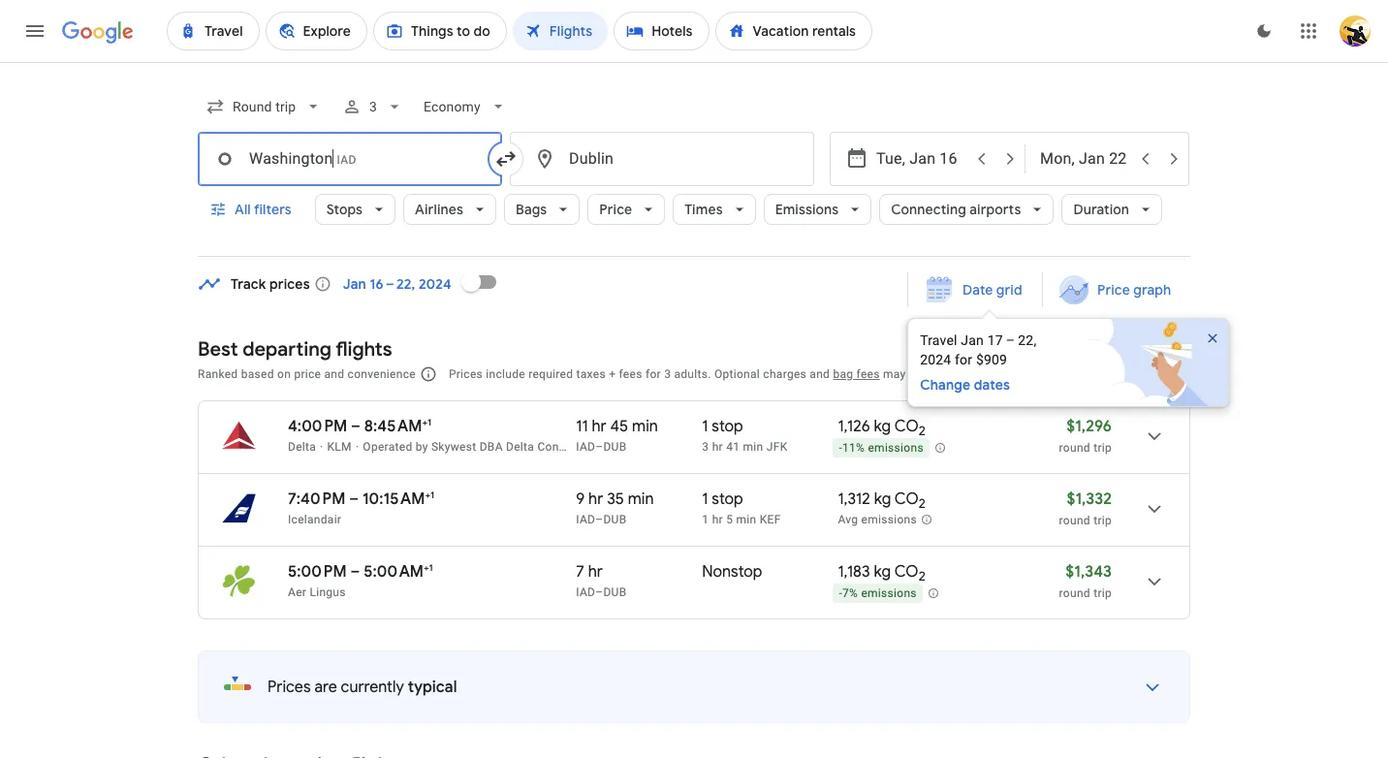 Task type: vqa. For each thing, say whether or not it's contained in the screenshot.
right Prices
yes



Task type: locate. For each thing, give the bounding box(es) containing it.
0 horizontal spatial price
[[600, 201, 633, 218]]

1 co from the top
[[895, 417, 919, 436]]

41
[[727, 440, 740, 454]]

all filters button
[[198, 186, 307, 233]]

trip down $1,332 text box
[[1094, 514, 1112, 528]]

1 vertical spatial price
[[1098, 281, 1131, 299]]

2 vertical spatial co
[[895, 563, 919, 582]]

price button
[[588, 186, 666, 233]]

icelandair
[[288, 513, 342, 527]]

round down $1,332 text box
[[1060, 514, 1091, 528]]

0 horizontal spatial and
[[324, 368, 345, 381]]

11
[[576, 417, 588, 436]]

convenience
[[348, 368, 416, 381]]

hr inside 11 hr 45 min iad – dub
[[592, 417, 607, 436]]

emissions down 1,183 kg co 2
[[862, 587, 917, 601]]

co up -11% emissions at the bottom of page
[[895, 417, 919, 436]]

1 horizontal spatial price
[[1098, 281, 1131, 299]]

1 stop flight. element for 9 hr 35 min
[[703, 490, 744, 512]]

2 vertical spatial iad
[[576, 586, 596, 599]]

+ inside the '7:40 pm – 10:15 am + 1'
[[425, 489, 431, 501]]

1 trip from the top
[[1094, 441, 1112, 455]]

typical
[[408, 678, 457, 697]]

1343 US dollars text field
[[1066, 563, 1112, 582]]

emissions
[[776, 201, 839, 218]]

trip
[[1094, 441, 1112, 455], [1094, 514, 1112, 528], [1094, 587, 1112, 600]]

fees right taxes
[[619, 368, 643, 381]]

+ inside 4:00 pm – 8:45 am + 1
[[422, 416, 428, 429]]

2 vertical spatial dub
[[604, 586, 627, 599]]

– up klm
[[351, 417, 361, 436]]

1 horizontal spatial jan
[[961, 333, 984, 348]]

dub down 45
[[604, 440, 627, 454]]

0 horizontal spatial 3
[[370, 99, 378, 114]]

iad inside the 9 hr 35 min iad – dub
[[576, 513, 596, 527]]

1 horizontal spatial prices
[[449, 368, 483, 381]]

learn more about ranking image
[[420, 366, 437, 383]]

+ up by
[[422, 416, 428, 429]]

2 stop from the top
[[712, 490, 744, 509]]

$1,332 round trip
[[1060, 490, 1112, 528]]

0 vertical spatial stop
[[712, 417, 744, 436]]

stop
[[712, 417, 744, 436], [712, 490, 744, 509]]

3 round from the top
[[1060, 587, 1091, 600]]

round down 1343 us dollars "text box"
[[1060, 587, 1091, 600]]

delta right dba
[[506, 440, 535, 454]]

None search field
[[198, 83, 1191, 257]]

1 horizontal spatial and
[[810, 368, 830, 381]]

1 vertical spatial iad
[[576, 513, 596, 527]]

co inside 1,312 kg co 2
[[895, 490, 919, 509]]

- down 1,183
[[839, 587, 843, 601]]

0 vertical spatial prices
[[449, 368, 483, 381]]

1 round from the top
[[1060, 441, 1091, 455]]

for $909 change dates
[[921, 352, 1011, 394]]

1 2 from the top
[[919, 423, 926, 440]]

3 inside popup button
[[370, 99, 378, 114]]

co for 1,126
[[895, 417, 919, 436]]

– inside 11 hr 45 min iad – dub
[[596, 440, 604, 454]]

more details image
[[1130, 664, 1176, 711]]

hr inside 1 stop 1 hr 5 min kef
[[712, 513, 723, 527]]

stop up 41
[[712, 417, 744, 436]]

date grid
[[963, 281, 1023, 299]]

2 round from the top
[[1060, 514, 1091, 528]]

1 kg from the top
[[874, 417, 892, 436]]

trip down 1343 us dollars "text box"
[[1094, 587, 1112, 600]]

prices
[[449, 368, 483, 381], [268, 678, 311, 697]]

2 1 stop flight. element from the top
[[703, 490, 744, 512]]

flights
[[336, 338, 392, 362]]

stop for 9 hr 35 min
[[712, 490, 744, 509]]

round for $1,343
[[1060, 587, 1091, 600]]

None field
[[198, 89, 331, 124], [416, 89, 516, 124], [198, 89, 331, 124], [416, 89, 516, 124]]

round down the $1,296
[[1060, 441, 1091, 455]]

dub for 45
[[604, 440, 627, 454]]

0 vertical spatial 1 stop flight. element
[[703, 417, 744, 439]]

0 vertical spatial jan
[[343, 275, 367, 293]]

co up avg emissions
[[895, 490, 919, 509]]

fees right 'bag'
[[857, 368, 880, 381]]

1 horizontal spatial for
[[955, 352, 973, 368]]

1 stop flight. element up 41
[[703, 417, 744, 439]]

1 right 5:00 am
[[429, 562, 433, 574]]

2 dub from the top
[[604, 513, 627, 527]]

connecting airports
[[891, 201, 1022, 218]]

stops button
[[315, 186, 396, 233]]

2 vertical spatial emissions
[[862, 587, 917, 601]]

best
[[198, 338, 238, 362]]

0 vertical spatial -
[[839, 441, 843, 455]]

hr right '9'
[[589, 490, 604, 509]]

2024 right 16 – 22, on the top left of the page
[[419, 275, 452, 293]]

for left adults.
[[646, 368, 661, 381]]

2 right 1,183
[[919, 569, 926, 585]]

1 vertical spatial co
[[895, 490, 919, 509]]

1 vertical spatial 2024
[[921, 352, 952, 368]]

operated
[[363, 440, 413, 454]]

1 stop flight. element up 5
[[703, 490, 744, 512]]

– down total duration 7 hr. element
[[596, 586, 604, 599]]

trip for $1,296
[[1094, 441, 1112, 455]]

1 down adults.
[[703, 417, 709, 436]]

1 vertical spatial -
[[839, 587, 843, 601]]

round inside $1,332 round trip
[[1060, 514, 1091, 528]]

kg inside 1,312 kg co 2
[[875, 490, 892, 509]]

stop inside 1 stop 1 hr 5 min kef
[[712, 490, 744, 509]]

1 right the 10:15 am
[[431, 489, 435, 501]]

2 inside 1,126 kg co 2
[[919, 423, 926, 440]]

passenger assistance button
[[945, 368, 1064, 381]]

stop inside 1 stop 3 hr 41 min jfk
[[712, 417, 744, 436]]

0 horizontal spatial 2024
[[419, 275, 452, 293]]

4:00 pm – 8:45 am + 1
[[288, 416, 432, 436]]

kg up -7% emissions at the bottom of the page
[[874, 563, 891, 582]]

emissions down 1,312 kg co 2
[[862, 513, 917, 527]]

emissions for 1,126
[[868, 441, 924, 455]]

1 vertical spatial 2
[[919, 496, 926, 512]]

times
[[685, 201, 723, 218]]

2 vertical spatial round
[[1060, 587, 1091, 600]]

1 iad from the top
[[576, 440, 596, 454]]

– inside the 5:00 pm – 5:00 am + 1
[[351, 563, 360, 582]]

 image
[[356, 440, 359, 454]]

Arrival time: 8:45 AM on  Wednesday, January 17. text field
[[364, 416, 432, 436]]

2 iad from the top
[[576, 513, 596, 527]]

-
[[839, 441, 843, 455], [839, 587, 843, 601]]

iad inside 11 hr 45 min iad – dub
[[576, 440, 596, 454]]

delta
[[288, 440, 316, 454], [506, 440, 535, 454]]

kg for 1,126
[[874, 417, 892, 436]]

jan inside jan 17 – 22, 2024
[[961, 333, 984, 348]]

1,126 kg co 2
[[838, 417, 926, 440]]

prices include required taxes + fees for 3 adults. optional charges and bag fees may apply. passenger assistance
[[449, 368, 1064, 381]]

bag fees button
[[834, 368, 880, 381]]

0 vertical spatial co
[[895, 417, 919, 436]]

hr right 7
[[588, 563, 603, 582]]

2024 inside jan 17 – 22, 2024
[[921, 352, 952, 368]]

$1,332
[[1067, 490, 1112, 509]]

1 vertical spatial round
[[1060, 514, 1091, 528]]

1296 US dollars text field
[[1067, 417, 1112, 436]]

jan 16 – 22, 2024
[[343, 275, 452, 293]]

dub
[[604, 440, 627, 454], [604, 513, 627, 527], [604, 586, 627, 599]]

none search field containing all filters
[[198, 83, 1191, 257]]

2 vertical spatial 2
[[919, 569, 926, 585]]

price
[[294, 368, 321, 381]]

- for 1,183
[[839, 587, 843, 601]]

1 vertical spatial 1 stop flight. element
[[703, 490, 744, 512]]

0 vertical spatial trip
[[1094, 441, 1112, 455]]

min inside 1 stop 3 hr 41 min jfk
[[743, 440, 764, 454]]

kg
[[874, 417, 892, 436], [875, 490, 892, 509], [874, 563, 891, 582]]

emissions
[[868, 441, 924, 455], [862, 513, 917, 527], [862, 587, 917, 601]]

hr left 5
[[712, 513, 723, 527]]

0 vertical spatial kg
[[874, 417, 892, 436]]

1 vertical spatial kg
[[875, 490, 892, 509]]

2 - from the top
[[839, 587, 843, 601]]

1 vertical spatial trip
[[1094, 514, 1112, 528]]

1 1 stop flight. element from the top
[[703, 417, 744, 439]]

assistance
[[1005, 368, 1064, 381]]

stops
[[327, 201, 363, 218]]

include
[[486, 368, 526, 381]]

trip down the $1,296
[[1094, 441, 1112, 455]]

5:00 pm
[[288, 563, 347, 582]]

1 horizontal spatial delta
[[506, 440, 535, 454]]

date
[[963, 281, 994, 299]]

kg for 1,183
[[874, 563, 891, 582]]

3 trip from the top
[[1094, 587, 1112, 600]]

2024 down 'travel'
[[921, 352, 952, 368]]

2 vertical spatial trip
[[1094, 587, 1112, 600]]

bag
[[834, 368, 854, 381]]

dub down the 35
[[604, 513, 627, 527]]

may
[[884, 368, 906, 381]]

1 vertical spatial dub
[[604, 513, 627, 527]]

+ down arrival time: 10:15 am on  wednesday, january 17. text box
[[424, 562, 429, 574]]

0 horizontal spatial prices
[[268, 678, 311, 697]]

1 horizontal spatial fees
[[857, 368, 880, 381]]

price left "graph"
[[1098, 281, 1131, 299]]

2 right 1,312
[[919, 496, 926, 512]]

best departing flights
[[198, 338, 392, 362]]

0 vertical spatial 3
[[370, 99, 378, 114]]

round inside $1,343 round trip
[[1060, 587, 1091, 600]]

+ for 10:15 am
[[425, 489, 431, 501]]

iad down 7
[[576, 586, 596, 599]]

– right 7:40 pm
[[349, 490, 359, 509]]

3 iad from the top
[[576, 586, 596, 599]]

hr left 41
[[712, 440, 723, 454]]

min right 45
[[632, 417, 658, 436]]

2 co from the top
[[895, 490, 919, 509]]

0 vertical spatial iad
[[576, 440, 596, 454]]

0 vertical spatial emissions
[[868, 441, 924, 455]]

2 vertical spatial kg
[[874, 563, 891, 582]]

min right the 35
[[628, 490, 654, 509]]

2 horizontal spatial 3
[[703, 440, 709, 454]]

None text field
[[510, 132, 815, 186]]

0 vertical spatial dub
[[604, 440, 627, 454]]

hr inside 7 hr iad – dub
[[588, 563, 603, 582]]

delta down departure time: 4:00 pm. text box
[[288, 440, 316, 454]]

1 vertical spatial jan
[[961, 333, 984, 348]]

co inside 1,183 kg co 2
[[895, 563, 919, 582]]

17 – 22,
[[988, 333, 1037, 348]]

dub inside 11 hr 45 min iad – dub
[[604, 440, 627, 454]]

0 vertical spatial 2
[[919, 423, 926, 440]]

kg inside 1,183 kg co 2
[[874, 563, 891, 582]]

dub for 35
[[604, 513, 627, 527]]

round
[[1060, 441, 1091, 455], [1060, 514, 1091, 528], [1060, 587, 1091, 600]]

1 up by
[[428, 416, 432, 429]]

3 dub from the top
[[604, 586, 627, 599]]

emissions button
[[764, 186, 872, 233]]

dates
[[974, 376, 1011, 394]]

0 horizontal spatial fees
[[619, 368, 643, 381]]

stop up 5
[[712, 490, 744, 509]]

round for $1,296
[[1060, 441, 1091, 455]]

5
[[727, 513, 733, 527]]

co for 1,312
[[895, 490, 919, 509]]

7:40 pm – 10:15 am + 1
[[288, 489, 435, 509]]

1 vertical spatial prices
[[268, 678, 311, 697]]

2 fees from the left
[[857, 368, 880, 381]]

min right 5
[[737, 513, 757, 527]]

and right price
[[324, 368, 345, 381]]

based
[[241, 368, 274, 381]]

2 inside 1,312 kg co 2
[[919, 496, 926, 512]]

and left 'bag'
[[810, 368, 830, 381]]

1 stop flight. element
[[703, 417, 744, 439], [703, 490, 744, 512]]

8:45 am
[[364, 417, 422, 436]]

emissions for 1,183
[[862, 587, 917, 601]]

- down 1,126
[[839, 441, 843, 455]]

for left $909
[[955, 352, 973, 368]]

iad down '9'
[[576, 513, 596, 527]]

3 kg from the top
[[874, 563, 891, 582]]

round inside $1,296 round trip
[[1060, 441, 1091, 455]]

min inside 11 hr 45 min iad – dub
[[632, 417, 658, 436]]

1 - from the top
[[839, 441, 843, 455]]

for
[[955, 352, 973, 368], [646, 368, 661, 381]]

co up -7% emissions at the bottom of the page
[[895, 563, 919, 582]]

– down the total duration 11 hr 45 min. element
[[596, 440, 604, 454]]

trip inside $1,332 round trip
[[1094, 514, 1112, 528]]

min
[[632, 417, 658, 436], [743, 440, 764, 454], [628, 490, 654, 509], [737, 513, 757, 527]]

price right bags popup button
[[600, 201, 633, 218]]

filters
[[254, 201, 292, 218]]

2 inside 1,183 kg co 2
[[919, 569, 926, 585]]

kg inside 1,126 kg co 2
[[874, 417, 892, 436]]

0 horizontal spatial jan
[[343, 275, 367, 293]]

jan up $909
[[961, 333, 984, 348]]

0 horizontal spatial delta
[[288, 440, 316, 454]]

jan for 17 – 22,
[[961, 333, 984, 348]]

dub inside the 9 hr 35 min iad – dub
[[604, 513, 627, 527]]

jan right learn more about tracked prices image
[[343, 275, 367, 293]]

1 vertical spatial 3
[[665, 368, 671, 381]]

trip inside $1,343 round trip
[[1094, 587, 1112, 600]]

0 vertical spatial round
[[1060, 441, 1091, 455]]

2024 for jan 17 – 22, 2024
[[921, 352, 952, 368]]

iad
[[576, 440, 596, 454], [576, 513, 596, 527], [576, 586, 596, 599]]

– down total duration 9 hr 35 min. element
[[596, 513, 604, 527]]

2 up -11% emissions at the bottom of page
[[919, 423, 926, 440]]

price inside popup button
[[600, 201, 633, 218]]

kg up -11% emissions at the bottom of page
[[874, 417, 892, 436]]

kg up avg emissions
[[875, 490, 892, 509]]

layover (1 of 1) is a 1 hr 5 min layover at keflavík international airport in reykjavík. element
[[703, 512, 829, 528]]

min right 41
[[743, 440, 764, 454]]

change appearance image
[[1241, 8, 1288, 54]]

2 vertical spatial 3
[[703, 440, 709, 454]]

close image
[[1206, 331, 1221, 346]]

1,183 kg co 2
[[838, 563, 926, 585]]

3
[[370, 99, 378, 114], [665, 368, 671, 381], [703, 440, 709, 454]]

travel
[[921, 333, 961, 348]]

1 horizontal spatial 2024
[[921, 352, 952, 368]]

1 dub from the top
[[604, 440, 627, 454]]

1,312 kg co 2
[[838, 490, 926, 512]]

1 vertical spatial stop
[[712, 490, 744, 509]]

emissions down 1,126 kg co 2
[[868, 441, 924, 455]]

0 vertical spatial price
[[600, 201, 633, 218]]

None text field
[[198, 132, 502, 186]]

prices
[[270, 275, 310, 293]]

min inside the 9 hr 35 min iad – dub
[[628, 490, 654, 509]]

hr inside the 9 hr 35 min iad – dub
[[589, 490, 604, 509]]

3 co from the top
[[895, 563, 919, 582]]

co for 1,183
[[895, 563, 919, 582]]

ranked based on price and convenience
[[198, 368, 416, 381]]

1 stop from the top
[[712, 417, 744, 436]]

fees
[[619, 368, 643, 381], [857, 368, 880, 381]]

co inside 1,126 kg co 2
[[895, 417, 919, 436]]

iad down '11'
[[576, 440, 596, 454]]

+ down by
[[425, 489, 431, 501]]

prices right the learn more about ranking icon
[[449, 368, 483, 381]]

prices left are
[[268, 678, 311, 697]]

find the best price region
[[198, 259, 1250, 407]]

+ inside the 5:00 pm – 5:00 am + 1
[[424, 562, 429, 574]]

dub down total duration 7 hr. element
[[604, 586, 627, 599]]

trip for $1,332
[[1094, 514, 1112, 528]]

jan for 16 – 22,
[[343, 275, 367, 293]]

1 stop flight. element for 11 hr 45 min
[[703, 417, 744, 439]]

hr right '11'
[[592, 417, 607, 436]]

3 2 from the top
[[919, 569, 926, 585]]

0 vertical spatial 2024
[[419, 275, 452, 293]]

price
[[600, 201, 633, 218], [1098, 281, 1131, 299]]

trip inside $1,296 round trip
[[1094, 441, 1112, 455]]

1 stop 3 hr 41 min jfk
[[703, 417, 788, 454]]

price inside button
[[1098, 281, 1131, 299]]

2 2 from the top
[[919, 496, 926, 512]]

– right the departure time: 5:00 pm. text box
[[351, 563, 360, 582]]

2 kg from the top
[[875, 490, 892, 509]]

best departing flights main content
[[198, 259, 1250, 758]]

2 trip from the top
[[1094, 514, 1112, 528]]



Task type: describe. For each thing, give the bounding box(es) containing it.
for inside for $909 change dates
[[955, 352, 973, 368]]

currently
[[341, 678, 404, 697]]

price for price graph
[[1098, 281, 1131, 299]]

flight details. leaves dulles international airport at 4:00 pm on tuesday, january 16 and arrives at dublin airport at 8:45 am on wednesday, january 17. image
[[1132, 413, 1178, 460]]

7 hr iad – dub
[[576, 563, 627, 599]]

jan 17 – 22, 2024
[[921, 333, 1037, 368]]

dub inside 7 hr iad – dub
[[604, 586, 627, 599]]

sort by: button
[[1102, 356, 1191, 391]]

all
[[235, 201, 251, 218]]

2 delta from the left
[[506, 440, 535, 454]]

– inside the 9 hr 35 min iad – dub
[[596, 513, 604, 527]]

total duration 9 hr 35 min. element
[[576, 490, 703, 512]]

optional
[[715, 368, 760, 381]]

track prices
[[231, 275, 310, 293]]

kg for 1,312
[[875, 490, 892, 509]]

11 hr 45 min iad – dub
[[576, 417, 658, 454]]

9 hr 35 min iad – dub
[[576, 490, 654, 527]]

sort by:
[[1110, 365, 1160, 382]]

date grid button
[[913, 273, 1039, 307]]

hr inside 1 stop 3 hr 41 min jfk
[[712, 440, 723, 454]]

5:00 am
[[364, 563, 424, 582]]

aer
[[288, 586, 307, 599]]

min inside 1 stop 1 hr 5 min kef
[[737, 513, 757, 527]]

$1,296
[[1067, 417, 1112, 436]]

Departure time: 7:40 PM. text field
[[288, 490, 346, 509]]

trip for $1,343
[[1094, 587, 1112, 600]]

9
[[576, 490, 585, 509]]

35
[[607, 490, 625, 509]]

1,183
[[838, 563, 871, 582]]

price for price
[[600, 201, 633, 218]]

round for $1,332
[[1060, 514, 1091, 528]]

Arrival time: 5:00 AM on  Wednesday, January 17. text field
[[364, 562, 433, 582]]

price graph
[[1098, 281, 1172, 299]]

connecting airports button
[[880, 186, 1055, 233]]

1 stop 1 hr 5 min kef
[[703, 490, 781, 527]]

2 for 1,312
[[919, 496, 926, 512]]

hr for 9 hr 35 min
[[589, 490, 604, 509]]

change dates button
[[921, 375, 1053, 395]]

lingus
[[310, 586, 346, 599]]

iad for 11
[[576, 440, 596, 454]]

total duration 7 hr. element
[[576, 563, 703, 585]]

1 left 5
[[703, 513, 709, 527]]

1 delta from the left
[[288, 440, 316, 454]]

by:
[[1140, 365, 1160, 382]]

leaves dulles international airport at 7:40 pm on tuesday, january 16 and arrives at dublin airport at 10:15 am on wednesday, january 17. element
[[288, 489, 435, 509]]

passenger
[[945, 368, 1002, 381]]

times button
[[673, 186, 756, 233]]

iad for 9
[[576, 513, 596, 527]]

$909
[[977, 352, 1008, 368]]

2024 for jan 16 – 22, 2024
[[419, 275, 452, 293]]

+ for 8:45 am
[[422, 416, 428, 429]]

3 inside 1 stop 3 hr 41 min jfk
[[703, 440, 709, 454]]

1 and from the left
[[324, 368, 345, 381]]

learn more about tracked prices image
[[314, 275, 331, 293]]

2 for 1,126
[[919, 423, 926, 440]]

1 inside 4:00 pm – 8:45 am + 1
[[428, 416, 432, 429]]

track
[[231, 275, 266, 293]]

on
[[277, 368, 291, 381]]

departing
[[243, 338, 332, 362]]

klm
[[327, 440, 352, 454]]

leaves dulles international airport at 5:00 pm on tuesday, january 16 and arrives at dublin airport at 5:00 am on wednesday, january 17. element
[[288, 562, 433, 582]]

1 vertical spatial emissions
[[862, 513, 917, 527]]

total duration 11 hr 45 min. element
[[576, 417, 703, 439]]

prices for prices include required taxes + fees for 3 adults. optional charges and bag fees may apply. passenger assistance
[[449, 368, 483, 381]]

- for 1,126
[[839, 441, 843, 455]]

+ right taxes
[[609, 368, 616, 381]]

-7% emissions
[[839, 587, 917, 601]]

connecting
[[891, 201, 967, 218]]

7
[[576, 563, 585, 582]]

required
[[529, 368, 573, 381]]

1 inside 1 stop 3 hr 41 min jfk
[[703, 417, 709, 436]]

Departure time: 5:00 PM. text field
[[288, 563, 347, 582]]

1 inside the 5:00 pm – 5:00 am + 1
[[429, 562, 433, 574]]

45
[[611, 417, 629, 436]]

airlines button
[[404, 186, 497, 233]]

7%
[[843, 587, 858, 601]]

– inside 4:00 pm – 8:45 am + 1
[[351, 417, 361, 436]]

prices for prices are currently typical
[[268, 678, 311, 697]]

sort
[[1110, 365, 1137, 382]]

– inside the '7:40 pm – 10:15 am + 1'
[[349, 490, 359, 509]]

1,126
[[838, 417, 871, 436]]

dba
[[480, 440, 503, 454]]

flight details. leaves dulles international airport at 5:00 pm on tuesday, january 16 and arrives at dublin airport at 5:00 am on wednesday, january 17. image
[[1132, 559, 1178, 605]]

2 and from the left
[[810, 368, 830, 381]]

kef
[[760, 513, 781, 527]]

– inside 7 hr iad – dub
[[596, 586, 604, 599]]

Arrival time: 10:15 AM on  Wednesday, January 17. text field
[[363, 489, 435, 509]]

+ for 5:00 am
[[424, 562, 429, 574]]

leaves dulles international airport at 4:00 pm on tuesday, january 16 and arrives at dublin airport at 8:45 am on wednesday, january 17. element
[[288, 416, 432, 436]]

$1,296 round trip
[[1060, 417, 1112, 455]]

aer lingus
[[288, 586, 346, 599]]

stop for 11 hr 45 min
[[712, 417, 744, 436]]

avg
[[838, 513, 859, 527]]

1 inside the '7:40 pm – 10:15 am + 1'
[[431, 489, 435, 501]]

all filters
[[235, 201, 292, 218]]

$1,343 round trip
[[1060, 563, 1112, 600]]

operated by skywest dba delta connection
[[363, 440, 600, 454]]

4:00 pm
[[288, 417, 347, 436]]

3 button
[[335, 83, 413, 130]]

prices are currently typical
[[268, 678, 457, 697]]

charges
[[764, 368, 807, 381]]

nonstop flight. element
[[703, 563, 763, 585]]

16 – 22,
[[370, 275, 416, 293]]

iad inside 7 hr iad – dub
[[576, 586, 596, 599]]

-11% emissions
[[839, 441, 924, 455]]

nonstop
[[703, 563, 763, 582]]

airlines
[[415, 201, 464, 218]]

swap origin and destination. image
[[495, 147, 518, 171]]

7:40 pm
[[288, 490, 346, 509]]

layover (1 of 1) is a 3 hr 41 min layover at john f. kennedy international airport in new york. element
[[703, 439, 829, 455]]

main menu image
[[23, 19, 47, 43]]

0 horizontal spatial for
[[646, 368, 661, 381]]

taxes
[[577, 368, 606, 381]]

11%
[[843, 441, 865, 455]]

change
[[921, 376, 971, 394]]

1,312
[[838, 490, 871, 509]]

adults.
[[674, 368, 712, 381]]

2 for 1,183
[[919, 569, 926, 585]]

flight details. leaves dulles international airport at 7:40 pm on tuesday, january 16 and arrives at dublin airport at 10:15 am on wednesday, january 17. image
[[1132, 486, 1178, 532]]

are
[[315, 678, 337, 697]]

Return text field
[[1041, 133, 1130, 185]]

hr for 11 hr 45 min
[[592, 417, 607, 436]]

$1,343
[[1066, 563, 1112, 582]]

 image inside best departing flights main content
[[356, 440, 359, 454]]

jfk
[[767, 440, 788, 454]]

1 horizontal spatial 3
[[665, 368, 671, 381]]

duration button
[[1062, 186, 1163, 233]]

airports
[[970, 201, 1022, 218]]

1 up layover (1 of 1) is a 1 hr 5 min layover at keflavík international airport in reykjavík. element in the bottom of the page
[[703, 490, 709, 509]]

1 fees from the left
[[619, 368, 643, 381]]

apply.
[[910, 368, 941, 381]]

loading results progress bar
[[0, 62, 1389, 66]]

Departure text field
[[877, 133, 966, 185]]

1332 US dollars text field
[[1067, 490, 1112, 509]]

hr for 7 hr
[[588, 563, 603, 582]]

connection
[[538, 440, 600, 454]]

Departure time: 4:00 PM. text field
[[288, 417, 347, 436]]



